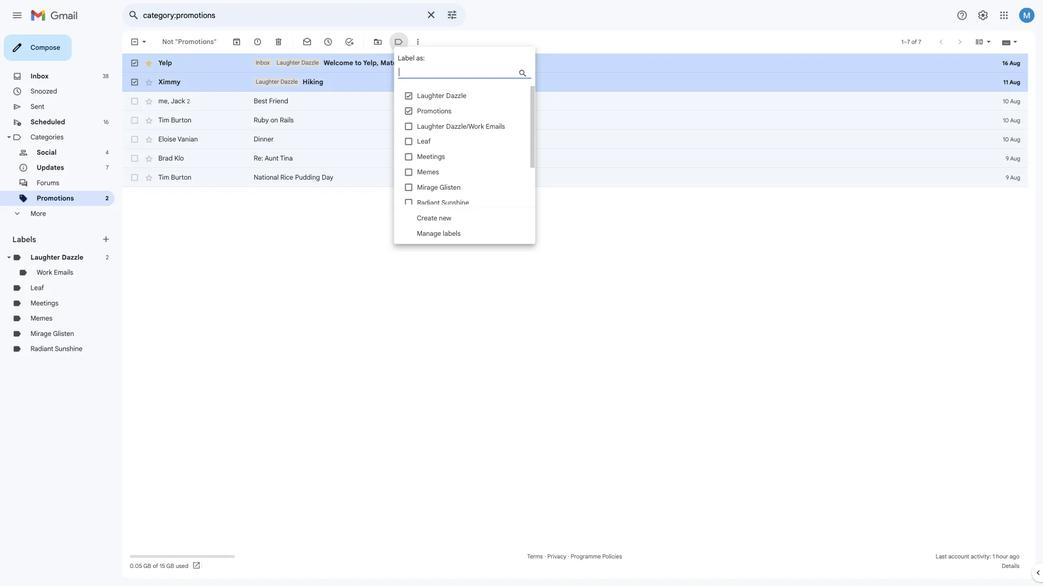 Task type: describe. For each thing, give the bounding box(es) containing it.
me , jack 2
[[176, 108, 211, 117]]

not "promotions"
[[180, 42, 241, 51]]

move to image
[[415, 41, 425, 52]]

laughter dazzle/work emails
[[463, 136, 561, 145]]

brad klo
[[176, 171, 204, 180]]

6 row from the top
[[136, 187, 1043, 208]]

laughter dazzle inside labels navigation
[[34, 282, 93, 291]]

burton for national
[[190, 192, 213, 202]]

laughter left dazzle/work
[[463, 136, 494, 145]]

laughter up laughter dazzle hiking
[[307, 66, 333, 74]]

,
[[186, 108, 188, 117]]

yelp,
[[404, 65, 421, 74]]

dazzle inside labels navigation
[[69, 282, 93, 291]]

more
[[34, 233, 51, 242]]

ruby on rails link
[[282, 128, 1043, 139]]

1 horizontal spatial 7
[[1008, 43, 1011, 51]]

mark as read image
[[336, 41, 347, 52]]

re: aunt tina link
[[282, 171, 1043, 181]]

national rice pudding day
[[282, 192, 371, 202]]

inbox inside labels navigation
[[34, 80, 54, 89]]

laughter dazzle inside row
[[307, 66, 354, 74]]

friend
[[299, 108, 320, 117]]

categories link
[[34, 148, 71, 157]]

re:
[[282, 171, 292, 180]]

burton for ruby
[[190, 129, 213, 138]]

Label-as menu open text field
[[442, 74, 611, 87]]

inbox link
[[34, 80, 54, 89]]

work emails
[[41, 298, 81, 308]]

work
[[41, 298, 58, 308]]

jack
[[190, 108, 206, 117]]

eloise vanian
[[176, 150, 220, 159]]

7 inside labels navigation
[[118, 182, 121, 190]]

hiking
[[336, 86, 359, 96]]

1 horizontal spatial promotions
[[463, 119, 502, 128]]

rails
[[311, 129, 326, 138]]

mirage glisten
[[463, 204, 512, 213]]

not "promotions" button
[[176, 37, 245, 56]]

archive image
[[258, 41, 268, 52]]

search mail image
[[139, 7, 158, 26]]

meetings link
[[34, 332, 65, 342]]

national
[[282, 192, 310, 202]]

main content containing not "promotions"
[[136, 34, 1043, 586]]

1
[[1002, 43, 1004, 51]]

0 vertical spatial inbox
[[284, 66, 300, 74]]

row containing yelp
[[136, 59, 1043, 81]]

labels
[[492, 255, 512, 264]]

re: aunt tina
[[282, 171, 325, 180]]

national rice pudding day link
[[282, 192, 1043, 203]]

me
[[176, 108, 186, 117]]

labels
[[14, 261, 40, 271]]

create new
[[463, 238, 502, 247]]

labels image
[[438, 41, 448, 52]]

"promotions"
[[195, 42, 241, 51]]

brad
[[176, 171, 192, 180]]

tina
[[311, 171, 325, 180]]

klo
[[194, 171, 204, 180]]

not
[[180, 42, 193, 51]]

rice
[[312, 192, 326, 202]]

2
[[208, 108, 211, 116]]

pudding
[[328, 192, 356, 202]]

tim burton for national rice pudding day
[[176, 192, 213, 202]]

tim burton for ruby on rails
[[176, 129, 213, 138]]

glisten
[[488, 204, 512, 213]]

report spam image
[[281, 41, 292, 52]]

add to tasks image
[[383, 41, 393, 52]]

leaf link
[[34, 315, 49, 325]]

3 row from the top
[[136, 123, 1043, 144]]

updates link
[[41, 182, 71, 191]]

ruby
[[282, 129, 299, 138]]

manage labels
[[463, 255, 512, 264]]

memes
[[34, 349, 58, 359]]

laughter dazzle link
[[34, 282, 93, 291]]

day
[[358, 192, 371, 202]]



Task type: locate. For each thing, give the bounding box(es) containing it.
labels heading
[[14, 261, 112, 271]]

laughter
[[307, 66, 333, 74], [284, 87, 310, 95], [463, 136, 494, 145], [34, 282, 67, 291]]

laughter dazzle up laughter dazzle hiking
[[307, 66, 354, 74]]

compose
[[34, 48, 67, 57]]

1 horizontal spatial inbox
[[284, 66, 300, 74]]

2 tim from the top
[[176, 192, 188, 202]]

None checkbox
[[144, 41, 155, 52], [144, 65, 155, 75], [144, 86, 155, 96], [144, 128, 155, 139], [144, 41, 155, 52], [144, 65, 155, 75], [144, 86, 155, 96], [144, 128, 155, 139]]

create
[[463, 238, 486, 247]]

tim
[[176, 129, 188, 138], [176, 192, 188, 202]]

Search mail text field
[[159, 12, 467, 22]]

1 vertical spatial inbox
[[34, 80, 54, 89]]

5 row from the top
[[136, 165, 1043, 187]]

2 row from the top
[[136, 81, 1043, 102]]

row
[[136, 59, 1043, 81], [136, 81, 1043, 102], [136, 123, 1043, 144], [136, 144, 1043, 165], [136, 165, 1043, 187], [136, 187, 1043, 208]]

to
[[394, 65, 402, 74]]

on
[[301, 129, 309, 138]]

social
[[41, 165, 63, 174]]

inbox up the snoozed
[[34, 80, 54, 89]]

tim down brad
[[176, 192, 188, 202]]

1 vertical spatial dazzle
[[312, 87, 331, 95]]

0 vertical spatial dazzle
[[335, 66, 354, 74]]

compose button
[[4, 38, 80, 68]]

1 vertical spatial tim
[[176, 192, 188, 202]]

promotions inside labels navigation
[[41, 216, 82, 225]]

promotions up more "button"
[[41, 216, 82, 225]]

laughter up the work
[[34, 282, 67, 291]]

row containing eloise vanian
[[136, 144, 1043, 165]]

leaf
[[34, 315, 49, 325]]

dazzle up hiking at top
[[335, 66, 354, 74]]

0 vertical spatial tim burton
[[176, 129, 213, 138]]

mirage
[[463, 204, 487, 213]]

row containing ximmy
[[136, 81, 1043, 102]]

memes link
[[34, 349, 58, 359]]

dazzle/work
[[496, 136, 538, 145]]

2 vertical spatial dazzle
[[69, 282, 93, 291]]

1 – 7 of
[[1002, 43, 1021, 51]]

dinner link
[[282, 149, 1043, 160]]

38
[[114, 81, 121, 89]]

burton up eloise vanian
[[190, 129, 213, 138]]

snooze image
[[359, 41, 370, 52]]

emails
[[540, 136, 561, 145], [60, 298, 81, 308]]

forums link
[[41, 199, 66, 208]]

sent link
[[34, 114, 49, 123]]

forums
[[41, 199, 66, 208]]

0 horizontal spatial promotions
[[41, 216, 82, 225]]

1 vertical spatial emails
[[60, 298, 81, 308]]

best friend
[[282, 108, 320, 117]]

laughter dazzle hiking
[[284, 86, 359, 96]]

clear search image
[[469, 6, 490, 27]]

2 horizontal spatial dazzle
[[335, 66, 354, 74]]

laughter dazzle
[[307, 66, 354, 74], [34, 282, 93, 291]]

snoozed link
[[34, 97, 63, 106]]

0 horizontal spatial inbox
[[34, 80, 54, 89]]

of
[[1013, 43, 1019, 51]]

None search field
[[136, 4, 517, 30]]

best
[[282, 108, 297, 117]]

emails right dazzle/work
[[540, 136, 561, 145]]

0 vertical spatial burton
[[190, 129, 213, 138]]

laughter inside laughter dazzle hiking
[[284, 87, 310, 95]]

dazzle
[[335, 66, 354, 74], [312, 87, 331, 95], [69, 282, 93, 291]]

gmail image
[[34, 6, 92, 28]]

laughter dazzle up work emails link
[[34, 282, 93, 291]]

delete image
[[304, 41, 315, 52]]

1 horizontal spatial emails
[[540, 136, 561, 145]]

updates
[[41, 182, 71, 191]]

1 vertical spatial 7
[[118, 182, 121, 190]]

1 vertical spatial tim burton
[[176, 192, 213, 202]]

emails down laughter dazzle link
[[60, 298, 81, 308]]

eloise
[[176, 150, 196, 159]]

None checkbox
[[144, 107, 155, 118], [144, 149, 155, 160], [144, 171, 155, 181], [144, 192, 155, 203], [144, 107, 155, 118], [144, 149, 155, 160], [144, 171, 155, 181], [144, 192, 155, 203]]

1 horizontal spatial dazzle
[[312, 87, 331, 95]]

tim burton
[[176, 129, 213, 138], [176, 192, 213, 202]]

snoozed
[[34, 97, 63, 106]]

1 row from the top
[[136, 59, 1043, 81]]

burton
[[190, 129, 213, 138], [190, 192, 213, 202]]

2 burton from the top
[[190, 192, 213, 202]]

7 left of
[[1008, 43, 1011, 51]]

new
[[488, 238, 502, 247]]

aunt
[[294, 171, 310, 180]]

labels navigation
[[0, 34, 136, 586]]

meetings
[[34, 332, 65, 342]]

dazzle inside laughter dazzle hiking
[[312, 87, 331, 95]]

0 vertical spatial laughter dazzle
[[307, 66, 354, 74]]

–
[[1004, 43, 1008, 51]]

scheduled link
[[34, 131, 72, 140]]

7 down 4
[[118, 182, 121, 190]]

1 burton from the top
[[190, 129, 213, 138]]

main content
[[136, 34, 1043, 586]]

social link
[[41, 165, 63, 174]]

ruby on rails
[[282, 129, 326, 138]]

scheduled
[[34, 131, 72, 140]]

1 horizontal spatial laughter dazzle
[[307, 66, 354, 74]]

mateo
[[423, 65, 446, 74]]

dazzle up work emails link
[[69, 282, 93, 291]]

1 vertical spatial burton
[[190, 192, 213, 202]]

0 vertical spatial tim
[[176, 129, 188, 138]]

16
[[115, 132, 121, 140]]

4 row from the top
[[136, 144, 1043, 165]]

yelp
[[176, 65, 191, 74]]

0 horizontal spatial laughter dazzle
[[34, 282, 93, 291]]

row containing brad klo
[[136, 165, 1043, 187]]

ximmy
[[176, 86, 201, 96]]

promotions
[[463, 119, 502, 128], [41, 216, 82, 225]]

main menu image
[[13, 11, 25, 23]]

work emails link
[[41, 298, 81, 308]]

tim for national rice pudding day
[[176, 192, 188, 202]]

sent
[[34, 114, 49, 123]]

best friend link
[[282, 107, 1043, 118]]

categories
[[34, 148, 71, 157]]

laughter up best friend at the top of the page
[[284, 87, 310, 95]]

inbox
[[284, 66, 300, 74], [34, 80, 54, 89]]

more image
[[459, 41, 470, 52]]

0 horizontal spatial emails
[[60, 298, 81, 308]]

2 tim burton from the top
[[176, 192, 213, 202]]

promotions up laughter dazzle/work emails
[[463, 119, 502, 128]]

1 vertical spatial laughter dazzle
[[34, 282, 93, 291]]

vanian
[[197, 150, 220, 159]]

promotions link
[[41, 216, 82, 225]]

4
[[117, 166, 121, 173]]

tim for ruby on rails
[[176, 129, 188, 138]]

welcome to yelp, mateo
[[360, 65, 447, 74]]

welcome
[[360, 65, 392, 74]]

tim burton down brad klo
[[176, 192, 213, 202]]

more button
[[0, 229, 127, 246]]

inbox down report spam image
[[284, 66, 300, 74]]

manage
[[463, 255, 490, 264]]

best friend row
[[136, 102, 1043, 123]]

0 horizontal spatial dazzle
[[69, 282, 93, 291]]

1 vertical spatial promotions
[[41, 216, 82, 225]]

dazzle up the friend
[[312, 87, 331, 95]]

burton down klo
[[190, 192, 213, 202]]

1 tim burton from the top
[[176, 129, 213, 138]]

7
[[1008, 43, 1011, 51], [118, 182, 121, 190]]

0 vertical spatial 7
[[1008, 43, 1011, 51]]

tim burton down me , jack 2
[[176, 129, 213, 138]]

0 horizontal spatial 7
[[118, 182, 121, 190]]

0 vertical spatial promotions
[[463, 119, 502, 128]]

1 tim from the top
[[176, 129, 188, 138]]

laughter inside labels navigation
[[34, 282, 67, 291]]

tim down the me
[[176, 129, 188, 138]]

emails inside labels navigation
[[60, 298, 81, 308]]

dinner
[[282, 150, 304, 159]]

0 vertical spatial emails
[[540, 136, 561, 145]]



Task type: vqa. For each thing, say whether or not it's contained in the screenshot.
Grammar suggestions off
no



